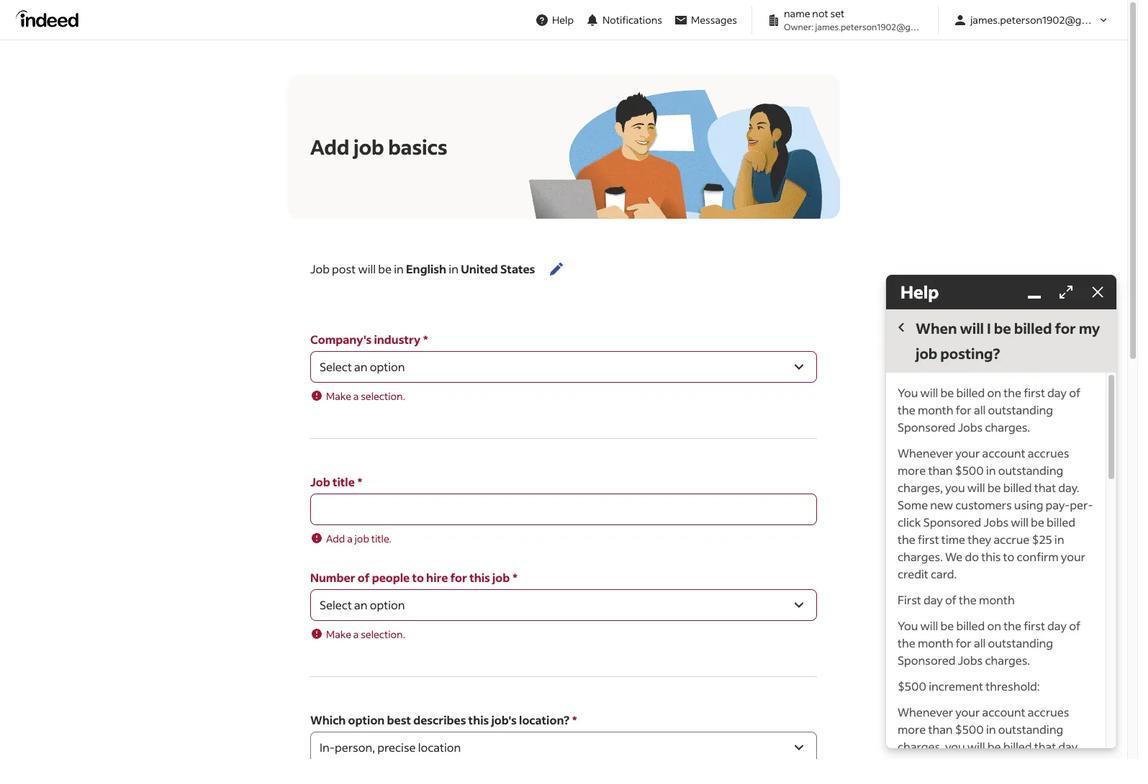 Task type: describe. For each thing, give the bounding box(es) containing it.
help inside button
[[552, 13, 574, 27]]

in inside the whenever your account accrues more than $500 in outstanding charges, you will be billed that day.
[[986, 722, 996, 737]]

be inside when will i be billed for my job posting?
[[994, 319, 1011, 338]]

minimize image
[[1026, 284, 1043, 301]]

1 vertical spatial month
[[979, 592, 1015, 608]]

1 you will be billed on the first day of the month for all outstanding sponsored jobs charges. from the top
[[898, 385, 1081, 435]]

will inside the whenever your account accrues more than $500 in outstanding charges, you will be billed that day.
[[967, 739, 985, 754]]

2 vertical spatial this
[[468, 713, 489, 728]]

charges. inside whenever your account accrues more than $500 in outstanding charges, you will be billed that day. some new customers using pay-per- click sponsored jobs will be billed the first time they accrue $25 in charges. we do this to confirm your credit card.
[[898, 549, 943, 564]]

whenever for whenever your account accrues more than $500 in outstanding charges, you will be billed that day.
[[898, 705, 953, 720]]

than for whenever your account accrues more than $500 in outstanding charges, you will be billed that day.
[[928, 722, 953, 737]]

job left title.
[[355, 532, 369, 546]]

do
[[965, 549, 979, 564]]

the inside whenever your account accrues more than $500 in outstanding charges, you will be billed that day. some new customers using pay-per- click sponsored jobs will be billed the first time they accrue $25 in charges. we do this to confirm your credit card.
[[898, 532, 916, 547]]

0 vertical spatial day
[[1048, 385, 1067, 400]]

job title *
[[310, 474, 362, 490]]

hire
[[426, 570, 448, 585]]

which
[[310, 713, 346, 728]]

add for add a job title.
[[326, 532, 345, 546]]

be down first day of the month
[[941, 618, 954, 634]]

accrues for whenever your account accrues more than $500 in outstanding charges, you will be billed that day.
[[1028, 705, 1069, 720]]

day. for whenever your account accrues more than $500 in outstanding charges, you will be billed that day.
[[1059, 739, 1080, 754]]

when will i be billed for my job posting? button
[[892, 315, 1111, 367]]

confirm
[[1017, 549, 1059, 564]]

in-person, precise location
[[320, 740, 461, 755]]

threshold:
[[986, 679, 1040, 694]]

job for job post will be in english in united states
[[310, 261, 330, 276]]

$500 for whenever your account accrues more than $500 in outstanding charges, you will be billed that day.
[[955, 722, 984, 737]]

per-
[[1070, 497, 1093, 513]]

messages
[[691, 13, 737, 27]]

that for whenever your account accrues more than $500 in outstanding charges, you will be billed that day. some new customers using pay-per- click sponsored jobs will be billed the first time they accrue $25 in charges. we do this to confirm your credit card.
[[1034, 480, 1056, 495]]

outstanding down when will i be billed for my job posting?
[[988, 402, 1053, 418]]

account for whenever your account accrues more than $500 in outstanding charges, you will be billed that day. some new customers using pay-per- click sponsored jobs will be billed the first time they accrue $25 in charges. we do this to confirm your credit card.
[[982, 446, 1026, 461]]

number
[[310, 570, 355, 585]]

2 vertical spatial first
[[1024, 618, 1045, 634]]

2 vertical spatial charges.
[[985, 653, 1030, 668]]

messages link
[[668, 6, 743, 33]]

error image for number of people to hire for this job
[[310, 628, 323, 641]]

not
[[812, 6, 828, 20]]

first day of the month
[[898, 592, 1015, 608]]

1 vertical spatial this
[[469, 570, 490, 585]]

post
[[332, 261, 356, 276]]

name not set owner: james.peterson1902@gmail.com
[[784, 6, 946, 32]]

option
[[348, 713, 385, 728]]

number of people to hire for this job *
[[310, 570, 517, 585]]

2 vertical spatial day
[[1048, 618, 1067, 634]]

title.
[[371, 532, 391, 546]]

make a selection. for of
[[326, 628, 405, 641]]

owner:
[[784, 22, 814, 32]]

1 on from the top
[[987, 385, 1001, 400]]

0 vertical spatial month
[[918, 402, 954, 418]]

some
[[898, 497, 928, 513]]

0 vertical spatial charges.
[[985, 420, 1030, 435]]

will down when at the right
[[920, 385, 938, 400]]

error image for job title
[[310, 532, 323, 545]]

company's industry *
[[310, 332, 428, 347]]

selection. for of
[[361, 628, 405, 641]]

new
[[930, 497, 953, 513]]

0 vertical spatial jobs
[[958, 420, 983, 435]]

states
[[500, 261, 535, 276]]

english
[[406, 261, 446, 276]]

first inside whenever your account accrues more than $500 in outstanding charges, you will be billed that day. some new customers using pay-per- click sponsored jobs will be billed the first time they accrue $25 in charges. we do this to confirm your credit card.
[[918, 532, 939, 547]]

in left english at left top
[[394, 261, 404, 276]]

2 on from the top
[[987, 618, 1001, 634]]

james.peterson1902@gmail.com inside popup button
[[970, 13, 1123, 27]]

notifications
[[603, 13, 662, 26]]

$25
[[1032, 532, 1052, 547]]

time
[[942, 532, 965, 547]]

outstanding up threshold: in the right bottom of the page
[[988, 636, 1053, 651]]

make for number
[[326, 628, 351, 641]]

i
[[987, 319, 991, 338]]

whenever your account accrues more than $500 in outstanding charges, you will be billed that day.
[[898, 705, 1080, 754]]

add for add job basics
[[310, 134, 350, 159]]

be down posting?
[[941, 385, 954, 400]]

credit
[[898, 567, 929, 582]]

close image
[[1089, 284, 1107, 301]]

outstanding inside whenever your account accrues more than $500 in outstanding charges, you will be billed that day. some new customers using pay-per- click sponsored jobs will be billed the first time they accrue $25 in charges. we do this to confirm your credit card.
[[998, 463, 1063, 478]]

precise
[[377, 740, 416, 755]]

which option best describes this job's location? *
[[310, 713, 577, 728]]

to inside whenever your account accrues more than $500 in outstanding charges, you will be billed that day. some new customers using pay-per- click sponsored jobs will be billed the first time they accrue $25 in charges. we do this to confirm your credit card.
[[1003, 549, 1015, 564]]

posting?
[[940, 344, 1000, 363]]

billed down posting?
[[956, 385, 985, 400]]

a for industry
[[353, 389, 359, 403]]

card.
[[931, 567, 957, 582]]

your for whenever your account accrues more than $500 in outstanding charges, you will be billed that day.
[[956, 705, 980, 720]]

2 vertical spatial jobs
[[958, 653, 983, 668]]

will right post
[[358, 261, 376, 276]]

job's
[[491, 713, 517, 728]]

accrue
[[994, 532, 1030, 547]]

a for title
[[347, 532, 353, 546]]

2 you from the top
[[898, 618, 918, 634]]

job inside when will i be billed for my job posting?
[[916, 344, 938, 363]]

company's
[[310, 332, 372, 347]]

billed inside when will i be billed for my job posting?
[[1014, 319, 1052, 338]]

job right the hire
[[492, 570, 510, 585]]

you for whenever your account accrues more than $500 in outstanding charges, you will be billed that day. some new customers using pay-per- click sponsored jobs will be billed the first time they accrue $25 in charges. we do this to confirm your credit card.
[[945, 480, 965, 495]]

day. for whenever your account accrues more than $500 in outstanding charges, you will be billed that day. some new customers using pay-per- click sponsored jobs will be billed the first time they accrue $25 in charges. we do this to confirm your credit card.
[[1059, 480, 1080, 495]]

will inside when will i be billed for my job posting?
[[960, 319, 984, 338]]

selection. for industry
[[361, 389, 405, 403]]

2 vertical spatial month
[[918, 636, 954, 651]]

be up $25
[[1031, 515, 1044, 530]]

name
[[784, 6, 810, 20]]

when will i be billed for my job posting?
[[916, 319, 1100, 363]]



Task type: locate. For each thing, give the bounding box(es) containing it.
all down posting?
[[974, 402, 986, 418]]

2 than from the top
[[928, 722, 953, 737]]

0 vertical spatial make a selection.
[[326, 389, 405, 403]]

$500 left increment
[[898, 679, 927, 694]]

0 vertical spatial accrues
[[1028, 446, 1069, 461]]

be right post
[[378, 261, 392, 276]]

in left united
[[449, 261, 459, 276]]

first down when will i be billed for my job posting?
[[1024, 385, 1045, 400]]

1 vertical spatial all
[[974, 636, 986, 651]]

whenever for whenever your account accrues more than $500 in outstanding charges, you will be billed that day. some new customers using pay-per- click sponsored jobs will be billed the first time they accrue $25 in charges. we do this to confirm your credit card.
[[898, 446, 953, 461]]

in
[[394, 261, 404, 276], [449, 261, 459, 276], [986, 463, 996, 478], [1055, 532, 1064, 547], [986, 722, 996, 737]]

for down posting?
[[956, 402, 972, 418]]

to
[[1003, 549, 1015, 564], [412, 570, 424, 585]]

2 day. from the top
[[1059, 739, 1080, 754]]

first up threshold: in the right bottom of the page
[[1024, 618, 1045, 634]]

more down $500 increment threshold:
[[898, 722, 926, 737]]

2 whenever from the top
[[898, 705, 953, 720]]

0 horizontal spatial help
[[552, 13, 574, 27]]

make for company's
[[326, 389, 351, 403]]

make a selection. for industry
[[326, 389, 405, 403]]

all
[[974, 402, 986, 418], [974, 636, 986, 651]]

for inside when will i be billed for my job posting?
[[1055, 319, 1076, 338]]

will down first
[[920, 618, 938, 634]]

selection. down the 'company's industry *'
[[361, 389, 405, 403]]

2 you from the top
[[945, 739, 965, 754]]

your right confirm
[[1061, 549, 1086, 564]]

$500 for whenever your account accrues more than $500 in outstanding charges, you will be billed that day. some new customers using pay-per- click sponsored jobs will be billed the first time they accrue $25 in charges. we do this to confirm your credit card.
[[955, 463, 984, 478]]

1 whenever from the top
[[898, 446, 953, 461]]

2 vertical spatial your
[[956, 705, 980, 720]]

accrues
[[1028, 446, 1069, 461], [1028, 705, 1069, 720]]

a for of
[[353, 628, 359, 641]]

this right do
[[981, 549, 1001, 564]]

you will be billed on the first day of the month for all outstanding sponsored jobs charges.
[[898, 385, 1081, 435], [898, 618, 1081, 668]]

title
[[333, 474, 355, 490]]

error image down number on the left
[[310, 628, 323, 641]]

that for whenever your account accrues more than $500 in outstanding charges, you will be billed that day.
[[1034, 739, 1056, 754]]

1 vertical spatial $500
[[898, 679, 927, 694]]

job for job title *
[[310, 474, 330, 490]]

in right $25
[[1055, 532, 1064, 547]]

click
[[898, 515, 921, 530]]

0 vertical spatial you
[[945, 480, 965, 495]]

make a selection. down people
[[326, 628, 405, 641]]

whenever
[[898, 446, 953, 461], [898, 705, 953, 720]]

billed up using
[[1003, 480, 1032, 495]]

1 vertical spatial on
[[987, 618, 1001, 634]]

to down accrue
[[1003, 549, 1015, 564]]

outstanding
[[988, 402, 1053, 418], [998, 463, 1063, 478], [988, 636, 1053, 651], [998, 722, 1063, 737]]

account
[[982, 446, 1026, 461], [982, 705, 1026, 720]]

0 vertical spatial $500
[[955, 463, 984, 478]]

day.
[[1059, 480, 1080, 495], [1059, 739, 1080, 754]]

the
[[1004, 385, 1022, 400], [898, 402, 916, 418], [898, 532, 916, 547], [959, 592, 977, 608], [1004, 618, 1022, 634], [898, 636, 916, 651]]

accrues inside whenever your account accrues more than $500 in outstanding charges, you will be billed that day. some new customers using pay-per- click sponsored jobs will be billed the first time they accrue $25 in charges. we do this to confirm your credit card.
[[1028, 446, 1069, 461]]

will
[[358, 261, 376, 276], [960, 319, 984, 338], [920, 385, 938, 400], [967, 480, 985, 495], [1011, 515, 1029, 530], [920, 618, 938, 634], [967, 739, 985, 754]]

that inside the whenever your account accrues more than $500 in outstanding charges, you will be billed that day.
[[1034, 739, 1056, 754]]

you down increment
[[945, 739, 965, 754]]

2 vertical spatial sponsored
[[898, 653, 956, 668]]

best
[[387, 713, 411, 728]]

$500 increment threshold:
[[898, 679, 1040, 694]]

will down $500 increment threshold:
[[967, 739, 985, 754]]

sponsored
[[898, 420, 956, 435], [924, 515, 981, 530], [898, 653, 956, 668]]

whenever inside whenever your account accrues more than $500 in outstanding charges, you will be billed that day. some new customers using pay-per- click sponsored jobs will be billed the first time they accrue $25 in charges. we do this to confirm your credit card.
[[898, 446, 953, 461]]

accrues for whenever your account accrues more than $500 in outstanding charges, you will be billed that day. some new customers using pay-per- click sponsored jobs will be billed the first time they accrue $25 in charges. we do this to confirm your credit card.
[[1028, 446, 1069, 461]]

0 vertical spatial job
[[310, 261, 330, 276]]

you for whenever your account accrues more than $500 in outstanding charges, you will be billed that day.
[[945, 739, 965, 754]]

accrues up pay-
[[1028, 446, 1069, 461]]

sponsored inside whenever your account accrues more than $500 in outstanding charges, you will be billed that day. some new customers using pay-per- click sponsored jobs will be billed the first time they accrue $25 in charges. we do this to confirm your credit card.
[[924, 515, 981, 530]]

1 vertical spatial than
[[928, 722, 953, 737]]

day. inside the whenever your account accrues more than $500 in outstanding charges, you will be billed that day.
[[1059, 739, 1080, 754]]

this left job's
[[468, 713, 489, 728]]

help left notifications dropdown button
[[552, 13, 574, 27]]

1 make a selection. from the top
[[326, 389, 405, 403]]

2 that from the top
[[1034, 739, 1056, 754]]

location
[[418, 740, 461, 755]]

all up $500 increment threshold:
[[974, 636, 986, 651]]

2 make from the top
[[326, 628, 351, 641]]

a right error image
[[353, 389, 359, 403]]

more for whenever your account accrues more than $500 in outstanding charges, you will be billed that day. some new customers using pay-per- click sponsored jobs will be billed the first time they accrue $25 in charges. we do this to confirm your credit card.
[[898, 463, 926, 478]]

outstanding inside the whenever your account accrues more than $500 in outstanding charges, you will be billed that day.
[[998, 722, 1063, 737]]

job left title
[[310, 474, 330, 490]]

you down first
[[898, 618, 918, 634]]

your down $500 increment threshold:
[[956, 705, 980, 720]]

1 vertical spatial more
[[898, 722, 926, 737]]

*
[[423, 332, 428, 347], [358, 474, 362, 490], [513, 570, 517, 585], [572, 713, 577, 728]]

0 vertical spatial first
[[1024, 385, 1045, 400]]

charges, for whenever your account accrues more than $500 in outstanding charges, you will be billed that day. some new customers using pay-per- click sponsored jobs will be billed the first time they accrue $25 in charges. we do this to confirm your credit card.
[[898, 480, 943, 495]]

whenever inside the whenever your account accrues more than $500 in outstanding charges, you will be billed that day.
[[898, 705, 953, 720]]

to left the hire
[[412, 570, 424, 585]]

1 vertical spatial jobs
[[984, 515, 1009, 530]]

charges, for whenever your account accrues more than $500 in outstanding charges, you will be billed that day.
[[898, 739, 943, 754]]

2 vertical spatial $500
[[955, 722, 984, 737]]

account inside the whenever your account accrues more than $500 in outstanding charges, you will be billed that day.
[[982, 705, 1026, 720]]

be inside the whenever your account accrues more than $500 in outstanding charges, you will be billed that day.
[[988, 739, 1001, 754]]

than inside whenever your account accrues more than $500 in outstanding charges, you will be billed that day. some new customers using pay-per- click sponsored jobs will be billed the first time they accrue $25 in charges. we do this to confirm your credit card.
[[928, 463, 953, 478]]

person,
[[335, 740, 375, 755]]

1 error image from the top
[[310, 532, 323, 545]]

you will be billed on the first day of the month for all outstanding sponsored jobs charges. up $500 increment threshold:
[[898, 618, 1081, 668]]

1 vertical spatial you
[[945, 739, 965, 754]]

1 horizontal spatial james.peterson1902@gmail.com
[[970, 13, 1123, 27]]

help
[[552, 13, 574, 27], [901, 281, 939, 303]]

1 vertical spatial help
[[901, 281, 939, 303]]

accrues down threshold: in the right bottom of the page
[[1028, 705, 1069, 720]]

that
[[1034, 480, 1056, 495], [1034, 739, 1056, 754]]

accrues inside the whenever your account accrues more than $500 in outstanding charges, you will be billed that day.
[[1028, 705, 1069, 720]]

we
[[945, 549, 963, 564]]

when
[[916, 319, 957, 338]]

day down confirm
[[1048, 618, 1067, 634]]

billed inside the whenever your account accrues more than $500 in outstanding charges, you will be billed that day.
[[1003, 739, 1032, 754]]

0 vertical spatial than
[[928, 463, 953, 478]]

than for whenever your account accrues more than $500 in outstanding charges, you will be billed that day. some new customers using pay-per- click sponsored jobs will be billed the first time they accrue $25 in charges. we do this to confirm your credit card.
[[928, 463, 953, 478]]

for left my
[[1055, 319, 1076, 338]]

industry
[[374, 332, 420, 347]]

day right first
[[924, 592, 943, 608]]

1 vertical spatial charges.
[[898, 549, 943, 564]]

your up customers
[[956, 446, 980, 461]]

more up some
[[898, 463, 926, 478]]

0 vertical spatial account
[[982, 446, 1026, 461]]

in down threshold: in the right bottom of the page
[[986, 722, 996, 737]]

will up accrue
[[1011, 515, 1029, 530]]

billed down first day of the month
[[956, 618, 985, 634]]

1 make from the top
[[326, 389, 351, 403]]

1 vertical spatial account
[[982, 705, 1026, 720]]

1 vertical spatial day
[[924, 592, 943, 608]]

whenever your account accrues more than $500 in outstanding charges, you will be billed that day. some new customers using pay-per- click sponsored jobs will be billed the first time they accrue $25 in charges. we do this to confirm your credit card.
[[898, 446, 1093, 582]]

1 day. from the top
[[1059, 480, 1080, 495]]

add job basics
[[310, 134, 447, 159]]

whenever down increment
[[898, 705, 953, 720]]

month
[[918, 402, 954, 418], [979, 592, 1015, 608], [918, 636, 954, 651]]

will up customers
[[967, 480, 985, 495]]

1 selection. from the top
[[361, 389, 405, 403]]

1 account from the top
[[982, 446, 1026, 461]]

my
[[1079, 319, 1100, 338]]

0 vertical spatial sponsored
[[898, 420, 956, 435]]

2 make a selection. from the top
[[326, 628, 405, 641]]

using
[[1014, 497, 1043, 513]]

charges, inside whenever your account accrues more than $500 in outstanding charges, you will be billed that day. some new customers using pay-per- click sponsored jobs will be billed the first time they accrue $25 in charges. we do this to confirm your credit card.
[[898, 480, 943, 495]]

you inside whenever your account accrues more than $500 in outstanding charges, you will be billed that day. some new customers using pay-per- click sponsored jobs will be billed the first time they accrue $25 in charges. we do this to confirm your credit card.
[[945, 480, 965, 495]]

expand view image
[[1058, 284, 1075, 301]]

billed down pay-
[[1047, 515, 1076, 530]]

account for whenever your account accrues more than $500 in outstanding charges, you will be billed that day.
[[982, 705, 1026, 720]]

in-person, precise location button
[[310, 732, 817, 760]]

first
[[898, 592, 921, 608]]

error image left add a job title.
[[310, 532, 323, 545]]

1 you from the top
[[898, 385, 918, 400]]

this right the hire
[[469, 570, 490, 585]]

charges.
[[985, 420, 1030, 435], [898, 549, 943, 564], [985, 653, 1030, 668]]

will left 'i'
[[960, 319, 984, 338]]

be right 'i'
[[994, 319, 1011, 338]]

than
[[928, 463, 953, 478], [928, 722, 953, 737]]

add a job title.
[[326, 532, 391, 546]]

make down number on the left
[[326, 628, 351, 641]]

0 vertical spatial you will be billed on the first day of the month for all outstanding sponsored jobs charges.
[[898, 385, 1081, 435]]

0 vertical spatial add
[[310, 134, 350, 159]]

billed down threshold: in the right bottom of the page
[[1003, 739, 1032, 754]]

1 vertical spatial add
[[326, 532, 345, 546]]

your inside the whenever your account accrues more than $500 in outstanding charges, you will be billed that day.
[[956, 705, 980, 720]]

2 accrues from the top
[[1028, 705, 1069, 720]]

1 vertical spatial you will be billed on the first day of the month for all outstanding sponsored jobs charges.
[[898, 618, 1081, 668]]

error image
[[310, 532, 323, 545], [310, 628, 323, 641]]

this inside whenever your account accrues more than $500 in outstanding charges, you will be billed that day. some new customers using pay-per- click sponsored jobs will be billed the first time they accrue $25 in charges. we do this to confirm your credit card.
[[981, 549, 1001, 564]]

your for whenever your account accrues more than $500 in outstanding charges, you will be billed that day. some new customers using pay-per- click sponsored jobs will be billed the first time they accrue $25 in charges. we do this to confirm your credit card.
[[956, 446, 980, 461]]

0 vertical spatial charges,
[[898, 480, 943, 495]]

2 error image from the top
[[310, 628, 323, 641]]

first left time at right bottom
[[918, 532, 939, 547]]

you inside the whenever your account accrues more than $500 in outstanding charges, you will be billed that day.
[[945, 739, 965, 754]]

1 accrues from the top
[[1028, 446, 1069, 461]]

that inside whenever your account accrues more than $500 in outstanding charges, you will be billed that day. some new customers using pay-per- click sponsored jobs will be billed the first time they accrue $25 in charges. we do this to confirm your credit card.
[[1034, 480, 1056, 495]]

of
[[1069, 385, 1081, 400], [358, 570, 370, 585], [945, 592, 957, 608], [1069, 618, 1081, 634]]

1 you from the top
[[945, 480, 965, 495]]

you up new
[[945, 480, 965, 495]]

on down first day of the month
[[987, 618, 1001, 634]]

0 vertical spatial selection.
[[361, 389, 405, 403]]

whenever up some
[[898, 446, 953, 461]]

be
[[378, 261, 392, 276], [994, 319, 1011, 338], [941, 385, 954, 400], [988, 480, 1001, 495], [1031, 515, 1044, 530], [941, 618, 954, 634], [988, 739, 1001, 754]]

than up new
[[928, 463, 953, 478]]

on
[[987, 385, 1001, 400], [987, 618, 1001, 634]]

1 vertical spatial day.
[[1059, 739, 1080, 754]]

outstanding down threshold: in the right bottom of the page
[[998, 722, 1063, 737]]

0 vertical spatial make
[[326, 389, 351, 403]]

customers
[[955, 497, 1012, 513]]

for
[[1055, 319, 1076, 338], [956, 402, 972, 418], [450, 570, 467, 585], [956, 636, 972, 651]]

job left basics
[[354, 134, 384, 159]]

1 vertical spatial a
[[347, 532, 353, 546]]

1 horizontal spatial to
[[1003, 549, 1015, 564]]

james.peterson1902@gmail.com
[[970, 13, 1123, 27], [815, 22, 946, 32]]

0 vertical spatial to
[[1003, 549, 1015, 564]]

1 that from the top
[[1034, 480, 1056, 495]]

job down when at the right
[[916, 344, 938, 363]]

charges, down increment
[[898, 739, 943, 754]]

account down threshold: in the right bottom of the page
[[982, 705, 1026, 720]]

a down number on the left
[[353, 628, 359, 641]]

they
[[968, 532, 991, 547]]

than down increment
[[928, 722, 953, 737]]

that down threshold: in the right bottom of the page
[[1034, 739, 1056, 754]]

increment
[[929, 679, 983, 694]]

help button
[[529, 6, 580, 33]]

0 vertical spatial all
[[974, 402, 986, 418]]

2 account from the top
[[982, 705, 1026, 720]]

make right error image
[[326, 389, 351, 403]]

day. inside whenever your account accrues more than $500 in outstanding charges, you will be billed that day. some new customers using pay-per- click sponsored jobs will be billed the first time they accrue $25 in charges. we do this to confirm your credit card.
[[1059, 480, 1080, 495]]

more inside whenever your account accrues more than $500 in outstanding charges, you will be billed that day. some new customers using pay-per- click sponsored jobs will be billed the first time they accrue $25 in charges. we do this to confirm your credit card.
[[898, 463, 926, 478]]

be up customers
[[988, 480, 1001, 495]]

$500 inside whenever your account accrues more than $500 in outstanding charges, you will be billed that day. some new customers using pay-per- click sponsored jobs will be billed the first time they accrue $25 in charges. we do this to confirm your credit card.
[[955, 463, 984, 478]]

1 horizontal spatial help
[[901, 281, 939, 303]]

0 vertical spatial whenever
[[898, 446, 953, 461]]

you down when at the right
[[898, 385, 918, 400]]

$500 up customers
[[955, 463, 984, 478]]

$500 down $500 increment threshold:
[[955, 722, 984, 737]]

0 vertical spatial a
[[353, 389, 359, 403]]

1 vertical spatial job
[[310, 474, 330, 490]]

0 vertical spatial help
[[552, 13, 574, 27]]

0 vertical spatial more
[[898, 463, 926, 478]]

indeed home image
[[16, 10, 85, 27]]

account up customers
[[982, 446, 1026, 461]]

charges, up some
[[898, 480, 943, 495]]

charges, inside the whenever your account accrues more than $500 in outstanding charges, you will be billed that day.
[[898, 739, 943, 754]]

add
[[310, 134, 350, 159], [326, 532, 345, 546]]

you will be billed on the first day of the month for all outstanding sponsored jobs charges. down posting?
[[898, 385, 1081, 435]]

$500 inside the whenever your account accrues more than $500 in outstanding charges, you will be billed that day.
[[955, 722, 984, 737]]

1 vertical spatial whenever
[[898, 705, 953, 720]]

help up when at the right
[[901, 281, 939, 303]]

james.peterson1902@gmail.com button
[[947, 6, 1123, 33]]

0 vertical spatial error image
[[310, 532, 323, 545]]

more for whenever your account accrues more than $500 in outstanding charges, you will be billed that day.
[[898, 722, 926, 737]]

be down threshold: in the right bottom of the page
[[988, 739, 1001, 754]]

2 more from the top
[[898, 722, 926, 737]]

in up customers
[[986, 463, 996, 478]]

more
[[898, 463, 926, 478], [898, 722, 926, 737]]

billed down minimize icon on the top right
[[1014, 319, 1052, 338]]

make
[[326, 389, 351, 403], [326, 628, 351, 641]]

charges,
[[898, 480, 943, 495], [898, 739, 943, 754]]

0 horizontal spatial james.peterson1902@gmail.com
[[815, 22, 946, 32]]

job post language or country image
[[548, 261, 565, 278]]

jobs inside whenever your account accrues more than $500 in outstanding charges, you will be billed that day. some new customers using pay-per- click sponsored jobs will be billed the first time they accrue $25 in charges. we do this to confirm your credit card.
[[984, 515, 1009, 530]]

on down posting?
[[987, 385, 1001, 400]]

1 vertical spatial make a selection.
[[326, 628, 405, 641]]

0 horizontal spatial to
[[412, 570, 424, 585]]

1 vertical spatial first
[[918, 532, 939, 547]]

1 vertical spatial to
[[412, 570, 424, 585]]

united
[[461, 261, 498, 276]]

job left post
[[310, 261, 330, 276]]

you
[[945, 480, 965, 495], [945, 739, 965, 754]]

1 more from the top
[[898, 463, 926, 478]]

day down when will i be billed for my job posting?
[[1048, 385, 1067, 400]]

0 vertical spatial day.
[[1059, 480, 1080, 495]]

1 vertical spatial your
[[1061, 549, 1086, 564]]

1 vertical spatial sponsored
[[924, 515, 981, 530]]

for right the hire
[[450, 570, 467, 585]]

1 vertical spatial selection.
[[361, 628, 405, 641]]

1 vertical spatial you
[[898, 618, 918, 634]]

set
[[830, 6, 845, 20]]

name not set owner: james.peterson1902@gmail.com element
[[761, 6, 946, 34]]

2 selection. from the top
[[361, 628, 405, 641]]

make a selection. right error image
[[326, 389, 405, 403]]

1 than from the top
[[928, 463, 953, 478]]

first
[[1024, 385, 1045, 400], [918, 532, 939, 547], [1024, 618, 1045, 634]]

billed
[[1014, 319, 1052, 338], [956, 385, 985, 400], [1003, 480, 1032, 495], [1047, 515, 1076, 530], [956, 618, 985, 634], [1003, 739, 1032, 754]]

2 you will be billed on the first day of the month for all outstanding sponsored jobs charges. from the top
[[898, 618, 1081, 668]]

0 vertical spatial this
[[981, 549, 1001, 564]]

1 charges, from the top
[[898, 480, 943, 495]]

day
[[1048, 385, 1067, 400], [924, 592, 943, 608], [1048, 618, 1067, 634]]

$500
[[955, 463, 984, 478], [898, 679, 927, 694], [955, 722, 984, 737]]

1 vertical spatial error image
[[310, 628, 323, 641]]

1 vertical spatial make
[[326, 628, 351, 641]]

error image
[[310, 389, 323, 402]]

pay-
[[1046, 497, 1070, 513]]

that up pay-
[[1034, 480, 1056, 495]]

describes
[[413, 713, 466, 728]]

0 vertical spatial you
[[898, 385, 918, 400]]

notifications button
[[580, 4, 668, 36]]

0 vertical spatial that
[[1034, 480, 1056, 495]]

basics
[[388, 134, 447, 159]]

in-
[[320, 740, 335, 755]]

james.peterson1902@gmail.com inside name not set owner: james.peterson1902@gmail.com
[[815, 22, 946, 32]]

1 job from the top
[[310, 261, 330, 276]]

more inside the whenever your account accrues more than $500 in outstanding charges, you will be billed that day.
[[898, 722, 926, 737]]

jobs
[[958, 420, 983, 435], [984, 515, 1009, 530], [958, 653, 983, 668]]

job post will be in english in united states
[[310, 261, 535, 276]]

people
[[372, 570, 410, 585]]

make a selection.
[[326, 389, 405, 403], [326, 628, 405, 641]]

2 charges, from the top
[[898, 739, 943, 754]]

1 vertical spatial charges,
[[898, 739, 943, 754]]

a
[[353, 389, 359, 403], [347, 532, 353, 546], [353, 628, 359, 641]]

selection. down people
[[361, 628, 405, 641]]

outstanding up using
[[998, 463, 1063, 478]]

2 all from the top
[[974, 636, 986, 651]]

you
[[898, 385, 918, 400], [898, 618, 918, 634]]

1 all from the top
[[974, 402, 986, 418]]

None field
[[310, 494, 817, 526]]

than inside the whenever your account accrues more than $500 in outstanding charges, you will be billed that day.
[[928, 722, 953, 737]]

account inside whenever your account accrues more than $500 in outstanding charges, you will be billed that day. some new customers using pay-per- click sponsored jobs will be billed the first time they accrue $25 in charges. we do this to confirm your credit card.
[[982, 446, 1026, 461]]

for up $500 increment threshold:
[[956, 636, 972, 651]]

1 vertical spatial accrues
[[1028, 705, 1069, 720]]

0 vertical spatial your
[[956, 446, 980, 461]]

2 vertical spatial a
[[353, 628, 359, 641]]

1 vertical spatial that
[[1034, 739, 1056, 754]]

a left title.
[[347, 532, 353, 546]]

2 job from the top
[[310, 474, 330, 490]]

location?
[[519, 713, 569, 728]]

this
[[981, 549, 1001, 564], [469, 570, 490, 585], [468, 713, 489, 728]]

0 vertical spatial on
[[987, 385, 1001, 400]]



Task type: vqa. For each thing, say whether or not it's contained in the screenshot.
Job associated with Job title *
yes



